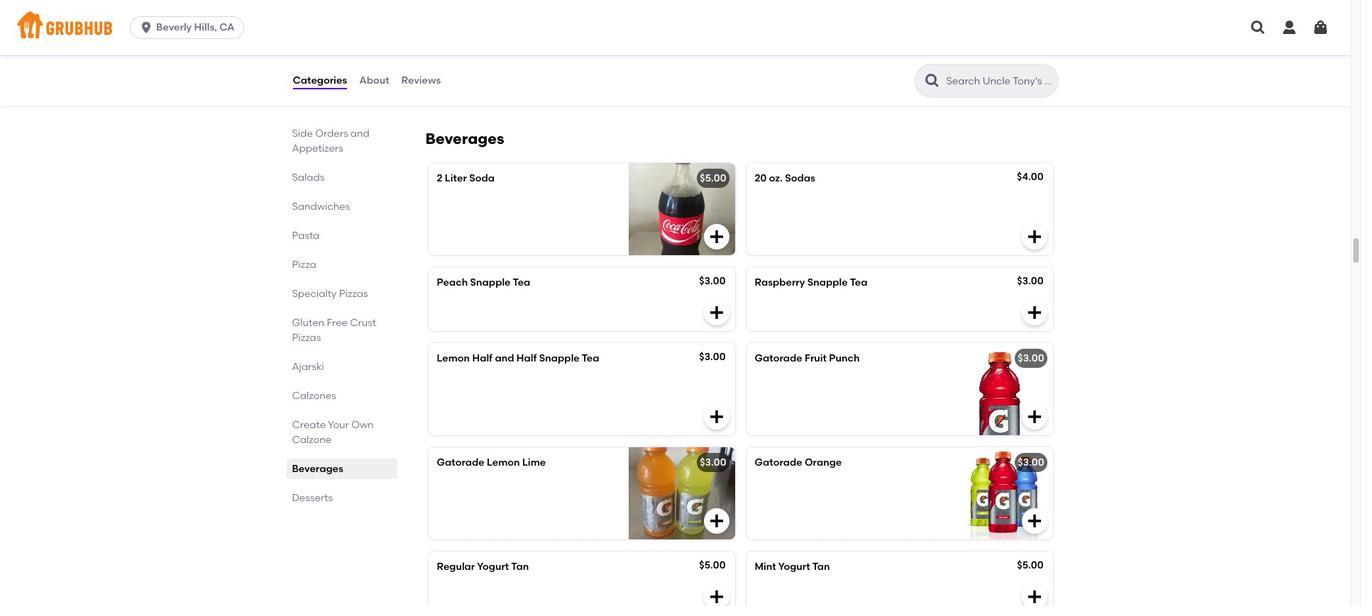 Task type: locate. For each thing, give the bounding box(es) containing it.
sodas
[[785, 172, 815, 185]]

$5.00
[[700, 172, 726, 185], [699, 560, 726, 572], [1017, 560, 1044, 572]]

1 horizontal spatial and
[[495, 353, 514, 365]]

1 horizontal spatial pizzas
[[339, 288, 368, 300]]

2 liter soda
[[437, 172, 495, 185]]

snapple
[[470, 277, 511, 289], [807, 277, 848, 289], [539, 353, 580, 365]]

1 vertical spatial beverages
[[292, 463, 343, 475]]

lemon
[[437, 353, 470, 365], [487, 457, 520, 469]]

0 horizontal spatial pizzas
[[292, 332, 321, 344]]

desserts
[[292, 492, 333, 505]]

gatorade
[[755, 353, 802, 365], [437, 457, 484, 469], [755, 457, 802, 469]]

tea
[[513, 277, 530, 289], [850, 277, 868, 289], [582, 353, 599, 365]]

0 horizontal spatial half
[[472, 353, 493, 365]]

soda
[[469, 172, 495, 185]]

tan right regular
[[511, 561, 529, 573]]

0 horizontal spatial tan
[[511, 561, 529, 573]]

raspberry
[[755, 277, 805, 289]]

1 horizontal spatial lemon
[[487, 457, 520, 469]]

tea for raspberry snapple tea
[[850, 277, 868, 289]]

salads
[[292, 172, 325, 184]]

2
[[437, 172, 442, 185]]

calzones
[[292, 390, 336, 402]]

tan
[[511, 561, 529, 573], [812, 561, 830, 573]]

$4.00
[[1017, 171, 1044, 183]]

1 horizontal spatial snapple
[[539, 353, 580, 365]]

and
[[350, 128, 370, 140], [495, 353, 514, 365]]

svg image for lemon half and half snapple tea
[[708, 409, 725, 426]]

your
[[328, 419, 349, 431]]

0 vertical spatial pizzas
[[339, 288, 368, 300]]

beverly
[[156, 21, 192, 33]]

svg image for peach snapple tea
[[708, 304, 725, 321]]

up
[[476, 38, 489, 50]]

1 horizontal spatial half
[[516, 353, 537, 365]]

orange
[[805, 457, 842, 469]]

svg image
[[1250, 19, 1267, 36], [708, 304, 725, 321], [1026, 304, 1043, 321], [708, 409, 725, 426], [1026, 409, 1043, 426], [708, 513, 725, 530], [708, 589, 725, 606], [1026, 589, 1043, 606]]

ca
[[219, 21, 235, 33]]

1 tan from the left
[[511, 561, 529, 573]]

peach
[[437, 277, 468, 289]]

about button
[[358, 55, 390, 106]]

gluten free crust pizzas
[[292, 317, 376, 344]]

tea for peach snapple tea
[[513, 277, 530, 289]]

search icon image
[[924, 72, 941, 89]]

0 horizontal spatial beverages
[[292, 463, 343, 475]]

svg image inside beverly hills, ca button
[[139, 21, 153, 35]]

categories button
[[292, 55, 348, 106]]

beverages up desserts at the left bottom
[[292, 463, 343, 475]]

tan right mint
[[812, 561, 830, 573]]

choose
[[437, 38, 474, 50]]

yogurt right mint
[[778, 561, 810, 573]]

beverages up 2 liter soda
[[425, 130, 504, 148]]

20
[[755, 172, 767, 185]]

0 vertical spatial and
[[350, 128, 370, 140]]

pizzas down gluten at the bottom
[[292, 332, 321, 344]]

specialty pizzas
[[292, 288, 368, 300]]

punch
[[829, 353, 860, 365]]

0 horizontal spatial yogurt
[[477, 561, 509, 573]]

specialty
[[292, 288, 337, 300]]

2 horizontal spatial snapple
[[807, 277, 848, 289]]

choose up to six toppings. button
[[428, 9, 735, 101]]

choose up to six toppings.
[[437, 38, 563, 50]]

toppings.
[[518, 38, 563, 50]]

gluten
[[292, 317, 324, 329]]

2 tan from the left
[[812, 561, 830, 573]]

1 yogurt from the left
[[477, 561, 509, 573]]

mint yogurt tan
[[755, 561, 830, 573]]

free
[[327, 317, 348, 329]]

pizzas
[[339, 288, 368, 300], [292, 332, 321, 344]]

1 half from the left
[[472, 353, 493, 365]]

0 horizontal spatial and
[[350, 128, 370, 140]]

2 yogurt from the left
[[778, 561, 810, 573]]

beverly hills, ca
[[156, 21, 235, 33]]

gatorade orange image
[[946, 448, 1053, 540]]

reviews button
[[401, 55, 442, 106]]

orders
[[315, 128, 348, 140]]

and for orders
[[350, 128, 370, 140]]

tan for mint yogurt tan
[[812, 561, 830, 573]]

$3.00
[[699, 275, 726, 287], [1017, 275, 1044, 287], [699, 351, 726, 363], [1018, 353, 1044, 365], [700, 457, 726, 469], [1018, 457, 1044, 469]]

oz.
[[769, 172, 783, 185]]

about
[[359, 74, 389, 86]]

svg image for mint yogurt tan
[[1026, 589, 1043, 606]]

1 horizontal spatial tan
[[812, 561, 830, 573]]

1 horizontal spatial yogurt
[[778, 561, 810, 573]]

1 horizontal spatial beverages
[[425, 130, 504, 148]]

pizza
[[292, 259, 316, 271]]

svg image
[[1281, 19, 1298, 36], [1312, 19, 1329, 36], [139, 21, 153, 35], [708, 229, 725, 246], [1026, 229, 1043, 246], [1026, 513, 1043, 530]]

1 vertical spatial pizzas
[[292, 332, 321, 344]]

1 vertical spatial lemon
[[487, 457, 520, 469]]

yogurt
[[477, 561, 509, 573], [778, 561, 810, 573]]

0 horizontal spatial snapple
[[470, 277, 511, 289]]

pizzas up crust
[[339, 288, 368, 300]]

half
[[472, 353, 493, 365], [516, 353, 537, 365]]

regular yogurt tan
[[437, 561, 529, 573]]

categories
[[293, 74, 347, 86]]

gatorade fruit punch
[[755, 353, 860, 365]]

yogurt right regular
[[477, 561, 509, 573]]

gatorade fruit punch image
[[946, 343, 1053, 436]]

hills,
[[194, 21, 217, 33]]

0 horizontal spatial lemon
[[437, 353, 470, 365]]

mint
[[755, 561, 776, 573]]

pasta
[[292, 230, 320, 242]]

2 horizontal spatial tea
[[850, 277, 868, 289]]

gatorade lemon lime image
[[628, 448, 735, 540]]

svg image for raspberry snapple tea
[[1026, 304, 1043, 321]]

and inside 'side orders and appetizers'
[[350, 128, 370, 140]]

1 vertical spatial and
[[495, 353, 514, 365]]

0 horizontal spatial tea
[[513, 277, 530, 289]]

beverages
[[425, 130, 504, 148], [292, 463, 343, 475]]



Task type: vqa. For each thing, say whether or not it's contained in the screenshot.
National Picks
no



Task type: describe. For each thing, give the bounding box(es) containing it.
peach snapple tea
[[437, 277, 530, 289]]

side
[[292, 128, 313, 140]]

main navigation navigation
[[0, 0, 1350, 55]]

snapple for raspberry
[[807, 277, 848, 289]]

and for half
[[495, 353, 514, 365]]

reviews
[[401, 74, 441, 86]]

tan for regular yogurt tan
[[511, 561, 529, 573]]

svg image for regular yogurt tan
[[708, 589, 725, 606]]

ajarski
[[292, 361, 324, 373]]

lime
[[522, 457, 546, 469]]

snapple for peach
[[470, 277, 511, 289]]

svg image for gatorade fruit punch
[[1026, 409, 1043, 426]]

gatorade for gatorade fruit punch
[[755, 353, 802, 365]]

2 liter soda image
[[628, 163, 735, 255]]

$5.00 for regular yogurt tan
[[699, 560, 726, 572]]

20 oz. sodas
[[755, 172, 815, 185]]

appetizers
[[292, 143, 343, 155]]

gatorade orange
[[755, 457, 842, 469]]

pizzas inside gluten free crust pizzas
[[292, 332, 321, 344]]

svg image inside main navigation navigation
[[1250, 19, 1267, 36]]

regular
[[437, 561, 475, 573]]

$5.00 for mint yogurt tan
[[1017, 560, 1044, 572]]

create your own calzone
[[292, 419, 374, 446]]

create
[[292, 419, 326, 431]]

0 vertical spatial lemon
[[437, 353, 470, 365]]

calzone
[[292, 434, 332, 446]]

yogurt for mint
[[778, 561, 810, 573]]

sandwiches
[[292, 201, 350, 213]]

raspberry snapple tea
[[755, 277, 868, 289]]

six
[[503, 38, 516, 50]]

beverly hills, ca button
[[130, 16, 249, 39]]

0 vertical spatial beverages
[[425, 130, 504, 148]]

side orders and appetizers
[[292, 128, 370, 155]]

Search Uncle Tony's Pizzeria search field
[[945, 75, 1053, 88]]

lemon half and half snapple tea
[[437, 353, 599, 365]]

2 half from the left
[[516, 353, 537, 365]]

liter
[[445, 172, 467, 185]]

own
[[351, 419, 374, 431]]

gatorade for gatorade orange
[[755, 457, 802, 469]]

gatorade lemon lime
[[437, 457, 546, 469]]

to
[[491, 38, 501, 50]]

gatorade for gatorade lemon lime
[[437, 457, 484, 469]]

fruit
[[805, 353, 827, 365]]

1 horizontal spatial tea
[[582, 353, 599, 365]]

svg image for gatorade lemon lime
[[708, 513, 725, 530]]

yogurt for regular
[[477, 561, 509, 573]]

crust
[[350, 317, 376, 329]]

create your own calzone image
[[628, 9, 735, 101]]



